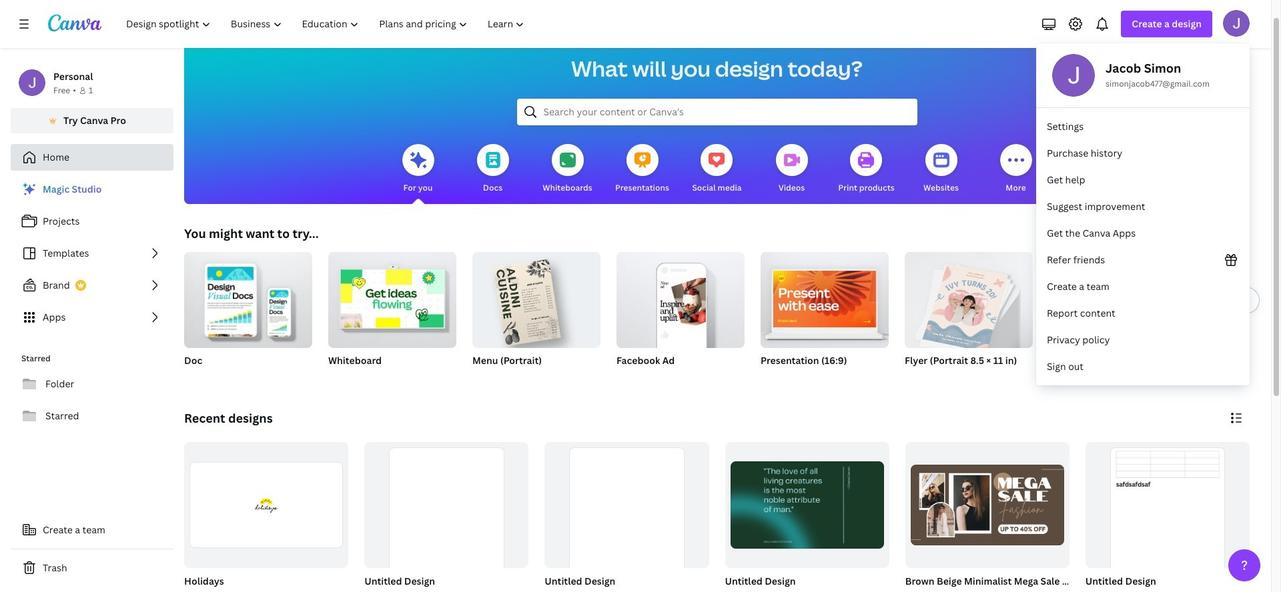 Task type: vqa. For each thing, say whether or not it's contained in the screenshot.
the left 'list'
yes



Task type: locate. For each thing, give the bounding box(es) containing it.
None search field
[[517, 99, 917, 125]]

group
[[184, 252, 312, 384], [328, 252, 456, 384], [472, 252, 601, 384], [617, 252, 745, 384], [761, 252, 889, 384], [905, 252, 1033, 384], [1049, 252, 1177, 384], [1193, 252, 1281, 384], [181, 442, 348, 593], [362, 442, 529, 593], [542, 442, 709, 593], [722, 442, 889, 593], [903, 442, 1158, 593], [1083, 442, 1250, 593]]

menu
[[1036, 43, 1250, 386]]

jacob simon image
[[1223, 10, 1250, 37]]

top level navigation element
[[117, 11, 536, 37]]

list
[[1036, 113, 1250, 380], [11, 176, 173, 331]]



Task type: describe. For each thing, give the bounding box(es) containing it.
1 horizontal spatial list
[[1036, 113, 1250, 380]]

0 horizontal spatial list
[[11, 176, 173, 331]]



